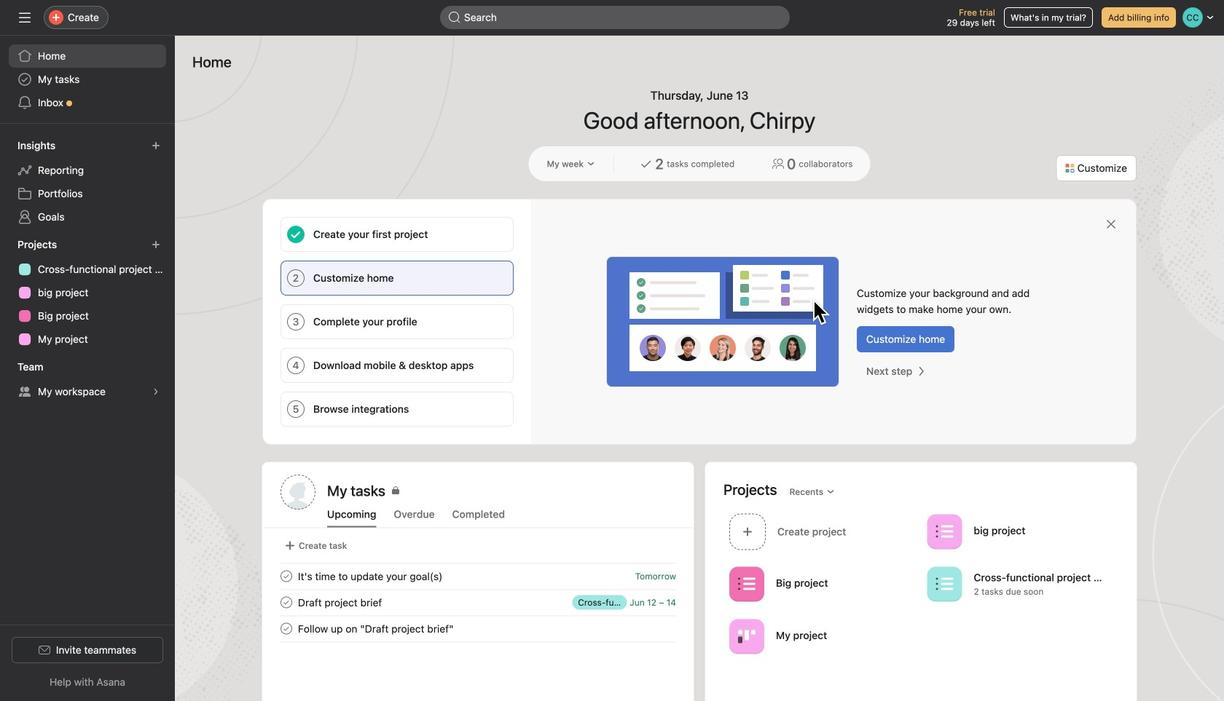 Task type: describe. For each thing, give the bounding box(es) containing it.
isinverse image
[[449, 12, 460, 23]]

insights element
[[0, 133, 175, 232]]

2 mark complete checkbox from the top
[[278, 594, 295, 612]]

global element
[[0, 36, 175, 123]]

1 mark complete image from the top
[[278, 568, 295, 585]]

new project or portfolio image
[[152, 240, 160, 249]]

Mark complete checkbox
[[278, 620, 295, 638]]

add profile photo image
[[281, 475, 316, 510]]



Task type: vqa. For each thing, say whether or not it's contained in the screenshot.
MARK COMPLETE image to the top
yes



Task type: locate. For each thing, give the bounding box(es) containing it.
mark complete image
[[278, 594, 295, 612]]

hide sidebar image
[[19, 12, 31, 23]]

2 list image from the left
[[936, 576, 953, 593]]

Mark complete checkbox
[[278, 568, 295, 585], [278, 594, 295, 612]]

list image up board icon
[[738, 576, 756, 593]]

close image
[[1105, 219, 1117, 230]]

1 list image from the left
[[738, 576, 756, 593]]

0 horizontal spatial list image
[[738, 576, 756, 593]]

mark complete checkbox up mark complete option
[[278, 594, 295, 612]]

1 vertical spatial mark complete image
[[278, 620, 295, 638]]

2 mark complete image from the top
[[278, 620, 295, 638]]

board image
[[738, 628, 756, 646]]

teams element
[[0, 354, 175, 407]]

mark complete checkbox up mark complete icon
[[278, 568, 295, 585]]

1 vertical spatial mark complete checkbox
[[278, 594, 295, 612]]

mark complete image
[[278, 568, 295, 585], [278, 620, 295, 638]]

see details, my workspace image
[[152, 388, 160, 396]]

projects element
[[0, 232, 175, 354]]

list item
[[724, 510, 921, 554], [263, 564, 694, 590], [263, 590, 694, 616]]

mark complete image up mark complete icon
[[278, 568, 295, 585]]

list image
[[738, 576, 756, 593], [936, 576, 953, 593]]

0 vertical spatial mark complete image
[[278, 568, 295, 585]]

list image
[[936, 524, 953, 541]]

0 vertical spatial mark complete checkbox
[[278, 568, 295, 585]]

1 mark complete checkbox from the top
[[278, 568, 295, 585]]

list box
[[440, 6, 790, 29]]

new insights image
[[152, 141, 160, 150]]

list image down list image
[[936, 576, 953, 593]]

mark complete image down mark complete icon
[[278, 620, 295, 638]]

1 horizontal spatial list image
[[936, 576, 953, 593]]



